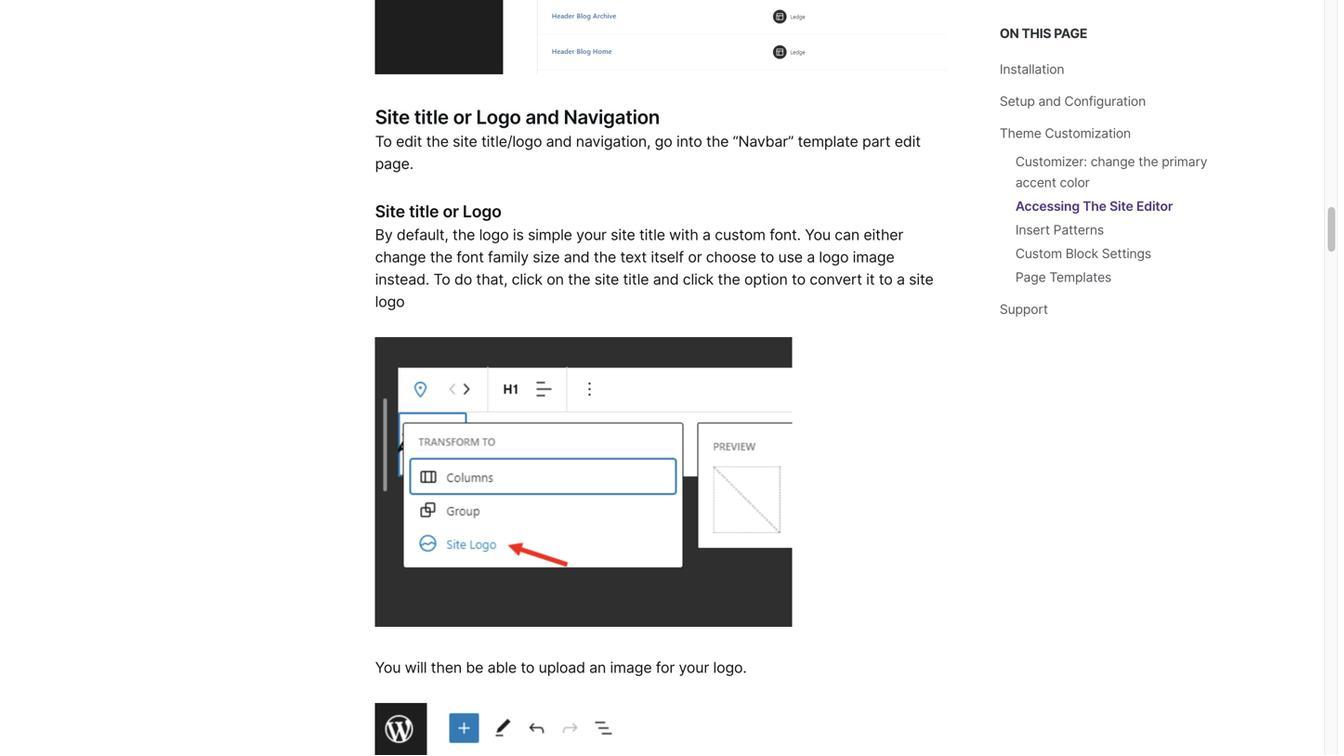 Task type: describe. For each thing, give the bounding box(es) containing it.
support link
[[1000, 302, 1049, 318]]

configuration
[[1065, 93, 1146, 109]]

to right able
[[521, 659, 535, 677]]

the left text
[[594, 248, 617, 267]]

accent
[[1016, 175, 1057, 191]]

installation
[[1000, 61, 1065, 77]]

logo for default,
[[463, 202, 502, 222]]

on
[[547, 271, 564, 289]]

page
[[1016, 270, 1046, 285]]

the left font
[[430, 248, 453, 267]]

patterns
[[1054, 222, 1105, 238]]

on this page
[[1000, 26, 1088, 41]]

you will then be able to upload an image for your logo.
[[375, 659, 747, 677]]

1 click from the left
[[512, 271, 543, 289]]

able
[[488, 659, 517, 677]]

site title or logo and navigation to edit the site title/logo and navigation, go into the "navbar" template part edit page.
[[375, 105, 921, 173]]

and right title/logo
[[546, 133, 572, 151]]

color
[[1060, 175, 1090, 191]]

settings
[[1102, 246, 1152, 262]]

is
[[513, 226, 524, 244]]

customization
[[1045, 126, 1132, 141]]

with
[[670, 226, 699, 244]]

2 horizontal spatial a
[[897, 271, 905, 289]]

font.
[[770, 226, 801, 244]]

for
[[656, 659, 675, 677]]

size
[[533, 248, 560, 267]]

navigation
[[564, 105, 660, 129]]

by
[[375, 226, 393, 244]]

title/logo
[[482, 133, 542, 151]]

"navbar"
[[733, 133, 794, 151]]

and right the size in the top of the page
[[564, 248, 590, 267]]

template
[[798, 133, 859, 151]]

support
[[1000, 302, 1049, 318]]

1 vertical spatial logo
[[819, 248, 849, 267]]

site right on
[[595, 271, 619, 289]]

title inside the "site title or logo and navigation to edit the site title/logo and navigation, go into the "navbar" template part edit page."
[[414, 105, 449, 129]]

change inside customizer: change the primary accent color accessing the site editor insert patterns custom block settings page templates
[[1091, 154, 1136, 170]]

accessing the site editor link
[[1016, 198, 1174, 214]]

convert
[[810, 271, 863, 289]]

an
[[590, 659, 606, 677]]

the left title/logo
[[426, 133, 449, 151]]

or for and
[[453, 105, 472, 129]]

font
[[457, 248, 484, 267]]

the up font
[[453, 226, 475, 244]]

templates
[[1050, 270, 1112, 285]]

choose
[[706, 248, 757, 267]]

site right it at the top of page
[[909, 271, 934, 289]]

your for logo
[[577, 226, 607, 244]]

setup and configuration link
[[1000, 93, 1146, 109]]

instead.
[[375, 271, 430, 289]]

itself
[[651, 248, 684, 267]]

1 vertical spatial you
[[375, 659, 401, 677]]

site title or logo by default, the logo is simple your site title with a custom font. you can either change the font family size and the text itself or choose to use a logo image instead. to do that, click on the site title and click the option to convert it to a site logo
[[375, 202, 934, 311]]

simple
[[528, 226, 573, 244]]

that,
[[476, 271, 508, 289]]

site for navigation
[[375, 105, 410, 129]]

to inside the "site title or logo and navigation to edit the site title/logo and navigation, go into the "navbar" template part edit page."
[[375, 133, 392, 151]]

into
[[677, 133, 703, 151]]

the inside customizer: change the primary accent color accessing the site editor insert patterns custom block settings page templates
[[1139, 154, 1159, 170]]

custom
[[715, 226, 766, 244]]

either
[[864, 226, 904, 244]]

the
[[1083, 198, 1107, 214]]

it
[[867, 271, 875, 289]]

theme customization
[[1000, 126, 1132, 141]]

block
[[1066, 246, 1099, 262]]

theme customization link
[[1000, 126, 1132, 141]]

setup and configuration
[[1000, 93, 1146, 109]]



Task type: vqa. For each thing, say whether or not it's contained in the screenshot.
You will then be able to upload an image for your logo.
yes



Task type: locate. For each thing, give the bounding box(es) containing it.
1 horizontal spatial a
[[807, 248, 815, 267]]

primary
[[1162, 154, 1208, 170]]

editor
[[1137, 198, 1174, 214]]

use
[[779, 248, 803, 267]]

image right an
[[610, 659, 652, 677]]

2 horizontal spatial logo
[[819, 248, 849, 267]]

edit
[[396, 133, 422, 151], [895, 133, 921, 151]]

site up by
[[375, 202, 405, 222]]

0 horizontal spatial your
[[577, 226, 607, 244]]

customizer: change the primary accent color link
[[1016, 154, 1208, 191]]

insert
[[1016, 222, 1051, 238]]

change
[[1091, 154, 1136, 170], [375, 248, 426, 267]]

the
[[426, 133, 449, 151], [707, 133, 729, 151], [1139, 154, 1159, 170], [453, 226, 475, 244], [430, 248, 453, 267], [594, 248, 617, 267], [568, 271, 591, 289], [718, 271, 741, 289]]

1 horizontal spatial you
[[805, 226, 831, 244]]

0 vertical spatial a
[[703, 226, 711, 244]]

custom block settings link
[[1016, 246, 1152, 262]]

0 horizontal spatial you
[[375, 659, 401, 677]]

a right it at the top of page
[[897, 271, 905, 289]]

0 vertical spatial or
[[453, 105, 472, 129]]

will
[[405, 659, 427, 677]]

1 horizontal spatial click
[[683, 271, 714, 289]]

customizer:
[[1016, 154, 1088, 170]]

0 vertical spatial change
[[1091, 154, 1136, 170]]

2 vertical spatial or
[[688, 248, 702, 267]]

2 click from the left
[[683, 271, 714, 289]]

1 horizontal spatial your
[[679, 659, 710, 677]]

your
[[577, 226, 607, 244], [679, 659, 710, 677]]

change down customization
[[1091, 154, 1136, 170]]

site inside customizer: change the primary accent color accessing the site editor insert patterns custom block settings page templates
[[1110, 198, 1134, 214]]

and down itself
[[653, 271, 679, 289]]

insert patterns link
[[1016, 222, 1105, 238]]

0 vertical spatial to
[[375, 133, 392, 151]]

0 horizontal spatial edit
[[396, 133, 422, 151]]

your right the simple
[[577, 226, 607, 244]]

you left will
[[375, 659, 401, 677]]

to down "use"
[[792, 271, 806, 289]]

and up title/logo
[[526, 105, 559, 129]]

to right it at the top of page
[[879, 271, 893, 289]]

0 vertical spatial logo
[[476, 105, 521, 129]]

1 vertical spatial your
[[679, 659, 710, 677]]

1 vertical spatial logo
[[463, 202, 502, 222]]

your right for
[[679, 659, 710, 677]]

title
[[414, 105, 449, 129], [409, 202, 439, 222], [640, 226, 666, 244], [623, 271, 649, 289]]

click left on
[[512, 271, 543, 289]]

site right the
[[1110, 198, 1134, 214]]

0 horizontal spatial image
[[610, 659, 652, 677]]

the left primary
[[1139, 154, 1159, 170]]

change inside site title or logo by default, the logo is simple your site title with a custom font. you can either change the font family size and the text itself or choose to use a logo image instead. to do that, click on the site title and click the option to convert it to a site logo
[[375, 248, 426, 267]]

the right into
[[707, 133, 729, 151]]

theme
[[1000, 126, 1042, 141]]

logo
[[479, 226, 509, 244], [819, 248, 849, 267], [375, 293, 405, 311]]

0 horizontal spatial logo
[[375, 293, 405, 311]]

image inside site title or logo by default, the logo is simple your site title with a custom font. you can either change the font family size and the text itself or choose to use a logo image instead. to do that, click on the site title and click the option to convert it to a site logo
[[853, 248, 895, 267]]

page.
[[375, 155, 414, 173]]

logo
[[476, 105, 521, 129], [463, 202, 502, 222]]

part
[[863, 133, 891, 151]]

click down itself
[[683, 271, 714, 289]]

to inside site title or logo by default, the logo is simple your site title with a custom font. you can either change the font family size and the text itself or choose to use a logo image instead. to do that, click on the site title and click the option to convert it to a site logo
[[434, 271, 451, 289]]

logo up title/logo
[[476, 105, 521, 129]]

then
[[431, 659, 462, 677]]

upload
[[539, 659, 586, 677]]

0 vertical spatial your
[[577, 226, 607, 244]]

page
[[1055, 26, 1088, 41]]

1 horizontal spatial to
[[434, 271, 451, 289]]

site inside site title or logo by default, the logo is simple your site title with a custom font. you can either change the font family size and the text itself or choose to use a logo image instead. to do that, click on the site title and click the option to convert it to a site logo
[[375, 202, 405, 222]]

0 horizontal spatial change
[[375, 248, 426, 267]]

1 horizontal spatial edit
[[895, 133, 921, 151]]

logo up convert
[[819, 248, 849, 267]]

logo down instead.
[[375, 293, 405, 311]]

on
[[1000, 26, 1019, 41]]

this
[[1022, 26, 1052, 41]]

default,
[[397, 226, 449, 244]]

site left title/logo
[[453, 133, 478, 151]]

2 vertical spatial a
[[897, 271, 905, 289]]

and
[[1039, 93, 1062, 109], [526, 105, 559, 129], [546, 133, 572, 151], [564, 248, 590, 267], [653, 271, 679, 289]]

be
[[466, 659, 484, 677]]

text
[[621, 248, 647, 267]]

logo inside the "site title or logo and navigation to edit the site title/logo and navigation, go into the "navbar" template part edit page."
[[476, 105, 521, 129]]

site up text
[[611, 226, 636, 244]]

the right on
[[568, 271, 591, 289]]

or inside the "site title or logo and navigation to edit the site title/logo and navigation, go into the "navbar" template part edit page."
[[453, 105, 472, 129]]

click
[[512, 271, 543, 289], [683, 271, 714, 289]]

1 vertical spatial image
[[610, 659, 652, 677]]

logo up font
[[463, 202, 502, 222]]

the down choose
[[718, 271, 741, 289]]

do
[[455, 271, 472, 289]]

1 vertical spatial change
[[375, 248, 426, 267]]

custom
[[1016, 246, 1063, 262]]

to
[[761, 248, 775, 267], [792, 271, 806, 289], [879, 271, 893, 289], [521, 659, 535, 677]]

image up it at the top of page
[[853, 248, 895, 267]]

0 vertical spatial you
[[805, 226, 831, 244]]

1 vertical spatial to
[[434, 271, 451, 289]]

site up the page.
[[375, 105, 410, 129]]

a
[[703, 226, 711, 244], [807, 248, 815, 267], [897, 271, 905, 289]]

installation link
[[1000, 61, 1065, 77]]

go
[[655, 133, 673, 151]]

logo inside site title or logo by default, the logo is simple your site title with a custom font. you can either change the font family size and the text itself or choose to use a logo image instead. to do that, click on the site title and click the option to convert it to a site logo
[[463, 202, 502, 222]]

1 vertical spatial or
[[443, 202, 459, 222]]

page templates link
[[1016, 270, 1112, 285]]

or for by
[[443, 202, 459, 222]]

0 horizontal spatial a
[[703, 226, 711, 244]]

site for default,
[[375, 202, 405, 222]]

2 vertical spatial logo
[[375, 293, 405, 311]]

2 edit from the left
[[895, 133, 921, 151]]

to
[[375, 133, 392, 151], [434, 271, 451, 289]]

you inside site title or logo by default, the logo is simple your site title with a custom font. you can either change the font family size and the text itself or choose to use a logo image instead. to do that, click on the site title and click the option to convert it to a site logo
[[805, 226, 831, 244]]

site inside the "site title or logo and navigation to edit the site title/logo and navigation, go into the "navbar" template part edit page."
[[375, 105, 410, 129]]

0 vertical spatial logo
[[479, 226, 509, 244]]

1 horizontal spatial image
[[853, 248, 895, 267]]

1 edit from the left
[[396, 133, 422, 151]]

site
[[375, 105, 410, 129], [1110, 198, 1134, 214], [375, 202, 405, 222]]

accessing
[[1016, 198, 1080, 214]]

1 horizontal spatial change
[[1091, 154, 1136, 170]]

site
[[453, 133, 478, 151], [611, 226, 636, 244], [595, 271, 619, 289], [909, 271, 934, 289]]

logo for navigation
[[476, 105, 521, 129]]

or
[[453, 105, 472, 129], [443, 202, 459, 222], [688, 248, 702, 267]]

setup
[[1000, 93, 1036, 109]]

logo left is on the left top of page
[[479, 226, 509, 244]]

change up instead.
[[375, 248, 426, 267]]

option
[[745, 271, 788, 289]]

your inside site title or logo by default, the logo is simple your site title with a custom font. you can either change the font family size and the text itself or choose to use a logo image instead. to do that, click on the site title and click the option to convert it to a site logo
[[577, 226, 607, 244]]

family
[[488, 248, 529, 267]]

to up option
[[761, 248, 775, 267]]

0 horizontal spatial click
[[512, 271, 543, 289]]

edit up the page.
[[396, 133, 422, 151]]

1 horizontal spatial logo
[[479, 226, 509, 244]]

your for be
[[679, 659, 710, 677]]

to up the page.
[[375, 133, 392, 151]]

1 vertical spatial a
[[807, 248, 815, 267]]

and right setup
[[1039, 93, 1062, 109]]

0 horizontal spatial to
[[375, 133, 392, 151]]

logo.
[[714, 659, 747, 677]]

a right with
[[703, 226, 711, 244]]

customizer: change the primary accent color accessing the site editor insert patterns custom block settings page templates
[[1016, 154, 1208, 285]]

to left do
[[434, 271, 451, 289]]

a right "use"
[[807, 248, 815, 267]]

image
[[853, 248, 895, 267], [610, 659, 652, 677]]

navigation,
[[576, 133, 651, 151]]

you left can
[[805, 226, 831, 244]]

0 vertical spatial image
[[853, 248, 895, 267]]

site inside the "site title or logo and navigation to edit the site title/logo and navigation, go into the "navbar" template part edit page."
[[453, 133, 478, 151]]

edit right part
[[895, 133, 921, 151]]

you
[[805, 226, 831, 244], [375, 659, 401, 677]]

can
[[835, 226, 860, 244]]



